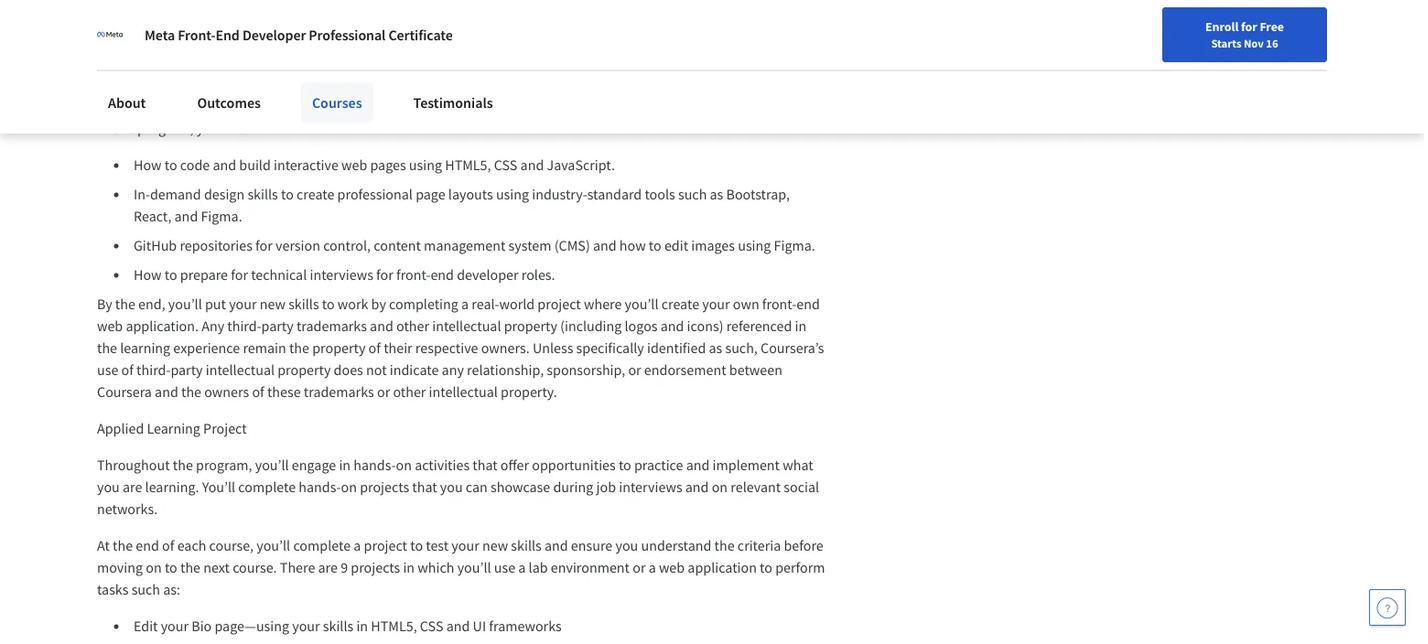 Task type: locate. For each thing, give the bounding box(es) containing it.
1 horizontal spatial project
[[538, 296, 581, 314]]

developer.
[[97, 83, 162, 102]]

the right by
[[115, 296, 135, 314]]

on down implement
[[712, 479, 728, 497]]

html5, up layouts
[[445, 157, 491, 175]]

as down icons)
[[709, 340, 723, 358]]

completing
[[389, 296, 459, 314]]

to inside want to get started in the world of coding and build websites as a career? this certificate, designed by the software engineering experts at meta—the creators of facebook and instagram, will prepare you for a career as a front-end developer.
[[132, 39, 144, 58]]

party down experience
[[171, 362, 203, 380]]

new inside "by the end, you'll put your new skills to work by completing a real-world project where you'll create your own front-end web application. any third-party trademarks and other intellectual property (including logos and icons) referenced in the learning experience remain the property of their respective owners. unless specifically identified as such, coursera's use of third-party intellectual property does not indicate any relationship, sponsorship, or endorsement between coursera and the owners of these trademarks or other intellectual property."
[[260, 296, 286, 314]]

1 horizontal spatial program,
[[196, 457, 252, 475]]

new
[[260, 296, 286, 314], [482, 537, 508, 556]]

on up 9
[[341, 479, 357, 497]]

1 vertical spatial css
[[420, 618, 444, 636]]

1 vertical spatial interviews
[[619, 479, 683, 497]]

career
[[656, 61, 694, 80]]

of left "coding"
[[291, 39, 304, 58]]

0 vertical spatial program,
[[137, 120, 194, 138]]

learning.
[[145, 479, 199, 497]]

0 vertical spatial world
[[253, 39, 288, 58]]

project down roles.
[[538, 296, 581, 314]]

hands- down engage
[[299, 479, 341, 497]]

0 vertical spatial interviews
[[310, 266, 373, 285]]

0 horizontal spatial interviews
[[310, 266, 373, 285]]

such left as:
[[132, 581, 160, 600]]

0 vertical spatial projects
[[360, 479, 409, 497]]

0 vertical spatial or
[[629, 362, 642, 380]]

prepare
[[549, 61, 597, 80], [180, 266, 228, 285]]

project
[[538, 296, 581, 314], [364, 537, 407, 556]]

0 horizontal spatial by
[[371, 296, 386, 314]]

1 horizontal spatial third-
[[227, 318, 262, 336]]

2 how from the top
[[134, 266, 162, 285]]

new down technical
[[260, 296, 286, 314]]

1 vertical spatial program,
[[196, 457, 252, 475]]

of inside 'at the end of each course, you'll complete a project to test your new skills and ensure you understand the criteria before moving on to the next course. there are 9 projects in which you'll use a lab environment or a web application to perform tasks such as:'
[[162, 537, 174, 556]]

0 vertical spatial front-
[[724, 61, 758, 80]]

you inside 'at the end of each course, you'll complete a project to test your new skills and ensure you understand the criteria before moving on to the next course. there are 9 projects in which you'll use a lab environment or a web application to perform tasks such as:'
[[616, 537, 638, 556]]

your right test
[[452, 537, 480, 556]]

0 horizontal spatial build
[[239, 157, 271, 175]]

in
[[215, 39, 227, 58], [795, 318, 807, 336], [339, 457, 351, 475], [403, 559, 415, 578], [357, 618, 368, 636]]

interviews down the practice
[[619, 479, 683, 497]]

work
[[338, 296, 368, 314]]

layouts
[[449, 186, 493, 204]]

professional
[[309, 26, 386, 44]]

2 horizontal spatial web
[[659, 559, 685, 578]]

1 vertical spatial using
[[496, 186, 529, 204]]

specifically
[[576, 340, 644, 358]]

or inside 'at the end of each course, you'll complete a project to test your new skills and ensure you understand the criteria before moving on to the next course. there are 9 projects in which you'll use a lab environment or a web application to perform tasks such as:'
[[633, 559, 646, 578]]

want
[[97, 39, 129, 58]]

using up "page"
[[409, 157, 442, 175]]

1 vertical spatial use
[[494, 559, 516, 578]]

enroll for free starts nov 16
[[1206, 18, 1285, 50]]

0 vertical spatial create
[[297, 186, 335, 204]]

1 horizontal spatial world
[[500, 296, 535, 314]]

management
[[424, 237, 506, 255]]

each
[[177, 537, 206, 556]]

how up "end," on the left top of page
[[134, 266, 162, 285]]

how
[[620, 237, 646, 255]]

1 vertical spatial trademarks
[[304, 384, 374, 402]]

end up 'coursera's'
[[797, 296, 820, 314]]

0 vertical spatial build
[[377, 39, 409, 58]]

1 vertical spatial that
[[412, 479, 437, 497]]

relationship,
[[467, 362, 544, 380]]

0 vertical spatial are
[[123, 479, 142, 497]]

skills right design
[[248, 186, 278, 204]]

end up moving
[[136, 537, 159, 556]]

create up icons)
[[662, 296, 700, 314]]

1 horizontal spatial by
[[698, 39, 713, 58]]

1 vertical spatial html5,
[[371, 618, 417, 636]]

and left relevant
[[686, 479, 709, 497]]

0 horizontal spatial world
[[253, 39, 288, 58]]

property up unless
[[504, 318, 558, 336]]

use up coursera
[[97, 362, 118, 380]]

1 horizontal spatial front-
[[724, 61, 758, 80]]

their
[[384, 340, 413, 358]]

websites
[[412, 39, 466, 58]]

to down github
[[165, 266, 177, 285]]

0 horizontal spatial hands-
[[299, 479, 341, 497]]

certificate,
[[571, 39, 636, 58]]

you right ensure
[[616, 537, 638, 556]]

how up the in-
[[134, 157, 162, 175]]

css up in-demand design skills to create professional page layouts using industry-standard tools such as bootstrap, react, and figma.
[[494, 157, 518, 175]]

showcase
[[491, 479, 551, 497]]

control,
[[323, 237, 371, 255]]

for inside want to get started in the world of coding and build websites as a career? this certificate, designed by the software engineering experts at meta—the creators of facebook and instagram, will prepare you for a career as a front-end developer.
[[625, 61, 642, 80]]

such right the 'tools'
[[678, 186, 707, 204]]

world
[[253, 39, 288, 58], [500, 296, 535, 314]]

1 vertical spatial other
[[393, 384, 426, 402]]

roles.
[[522, 266, 555, 285]]

other down the indicate
[[393, 384, 426, 402]]

by inside want to get started in the world of coding and build websites as a career? this certificate, designed by the software engineering experts at meta—the creators of facebook and instagram, will prepare you for a career as a front-end developer.
[[698, 39, 713, 58]]

skills inside in-demand design skills to create professional page layouts using industry-standard tools such as bootstrap, react, and figma.
[[248, 186, 278, 204]]

0 horizontal spatial project
[[364, 537, 407, 556]]

program,
[[137, 120, 194, 138], [196, 457, 252, 475]]

1 vertical spatial front-
[[396, 266, 431, 285]]

0 horizontal spatial prepare
[[180, 266, 228, 285]]

0 horizontal spatial third-
[[137, 362, 171, 380]]

project inside "by the end, you'll put your new skills to work by completing a real-world project where you'll create your own front-end web application. any third-party trademarks and other intellectual property (including logos and icons) referenced in the learning experience remain the property of their respective owners. unless specifically identified as such, coursera's use of third-party intellectual property does not indicate any relationship, sponsorship, or endorsement between coursera and the owners of these trademarks or other intellectual property."
[[538, 296, 581, 314]]

or down understand
[[633, 559, 646, 578]]

0 vertical spatial web
[[342, 157, 367, 175]]

ensure
[[571, 537, 613, 556]]

0 vertical spatial property
[[504, 318, 558, 336]]

1 how from the top
[[134, 157, 162, 175]]

coursera image
[[22, 15, 138, 44]]

and up their
[[370, 318, 394, 336]]

creators
[[300, 61, 350, 80]]

edit
[[665, 237, 689, 255]]

use left lab
[[494, 559, 516, 578]]

interviews
[[310, 266, 373, 285], [619, 479, 683, 497]]

1 horizontal spatial css
[[494, 157, 518, 175]]

interviews down control,
[[310, 266, 373, 285]]

by right work
[[371, 296, 386, 314]]

page
[[416, 186, 446, 204]]

moving
[[97, 559, 143, 578]]

front- down software
[[724, 61, 758, 80]]

1 vertical spatial third-
[[137, 362, 171, 380]]

build down learn:
[[239, 157, 271, 175]]

front- inside "by the end, you'll put your new skills to work by completing a real-world project where you'll create your own front-end web application. any third-party trademarks and other intellectual property (including logos and icons) referenced in the learning experience remain the property of their respective owners. unless specifically identified as such, coursera's use of third-party intellectual property does not indicate any relationship, sponsorship, or endorsement between coursera and the owners of these trademarks or other intellectual property."
[[763, 296, 797, 314]]

end
[[758, 61, 782, 80], [431, 266, 454, 285], [797, 296, 820, 314], [136, 537, 159, 556]]

0 vertical spatial hands-
[[354, 457, 396, 475]]

test
[[426, 537, 449, 556]]

prepare up put at the left top of the page
[[180, 266, 228, 285]]

for down certificate,
[[625, 61, 642, 80]]

and right "coding"
[[351, 39, 374, 58]]

create
[[297, 186, 335, 204], [662, 296, 700, 314]]

1 vertical spatial project
[[364, 537, 407, 556]]

hands-
[[354, 457, 396, 475], [299, 479, 341, 497]]

owners.
[[481, 340, 530, 358]]

1 horizontal spatial are
[[318, 559, 338, 578]]

1 vertical spatial web
[[97, 318, 123, 336]]

referenced
[[727, 318, 792, 336]]

to left the practice
[[619, 457, 632, 475]]

that up can
[[473, 457, 498, 475]]

skills
[[248, 186, 278, 204], [289, 296, 319, 314], [511, 537, 542, 556], [323, 618, 354, 636]]

1 horizontal spatial interviews
[[619, 479, 683, 497]]

as:
[[163, 581, 180, 600]]

web inside 'at the end of each course, you'll complete a project to test your new skills and ensure you understand the criteria before moving on to the next course. there are 9 projects in which you'll use a lab environment or a web application to perform tasks such as:'
[[659, 559, 685, 578]]

0 vertical spatial using
[[409, 157, 442, 175]]

interviews inside throughout the program, you'll engage in hands-on activities that offer opportunities to practice and implement what you are learning. you'll complete hands-on projects that you can showcase during job interviews and on relevant social networks.
[[619, 479, 683, 497]]

0 horizontal spatial are
[[123, 479, 142, 497]]

in this program, you'll learn:
[[97, 120, 271, 138]]

for down repositories at the top of page
[[231, 266, 248, 285]]

nov
[[1244, 36, 1264, 50]]

or down specifically
[[629, 362, 642, 380]]

1 vertical spatial by
[[371, 296, 386, 314]]

0 horizontal spatial create
[[297, 186, 335, 204]]

1 horizontal spatial new
[[482, 537, 508, 556]]

other down completing
[[396, 318, 429, 336]]

0 horizontal spatial such
[[132, 581, 160, 600]]

a left real-
[[462, 296, 469, 314]]

0 vertical spatial complete
[[238, 479, 296, 497]]

intellectual down any
[[429, 384, 498, 402]]

or
[[629, 362, 642, 380], [377, 384, 390, 402], [633, 559, 646, 578]]

0 horizontal spatial new
[[260, 296, 286, 314]]

web left pages
[[342, 157, 367, 175]]

property up these
[[278, 362, 331, 380]]

0 vertical spatial by
[[698, 39, 713, 58]]

environment
[[551, 559, 630, 578]]

0 horizontal spatial web
[[97, 318, 123, 336]]

end
[[216, 26, 240, 44]]

to down criteria
[[760, 559, 773, 578]]

1 vertical spatial new
[[482, 537, 508, 556]]

0 vertical spatial figma.
[[201, 208, 242, 226]]

any
[[202, 318, 224, 336]]

your left "bio"
[[161, 618, 189, 636]]

complete
[[238, 479, 296, 497], [293, 537, 351, 556]]

of right the creators
[[353, 61, 365, 80]]

course.
[[233, 559, 277, 578]]

1 horizontal spatial use
[[494, 559, 516, 578]]

application.
[[126, 318, 199, 336]]

1 vertical spatial how
[[134, 266, 162, 285]]

menu item
[[1040, 18, 1158, 78]]

of
[[291, 39, 304, 58], [353, 61, 365, 80], [369, 340, 381, 358], [121, 362, 134, 380], [252, 384, 264, 402], [162, 537, 174, 556]]

and up lab
[[545, 537, 568, 556]]

the up at
[[230, 39, 250, 58]]

repositories
[[180, 237, 253, 255]]

1 vertical spatial hands-
[[299, 479, 341, 497]]

complete up 9
[[293, 537, 351, 556]]

1 vertical spatial world
[[500, 296, 535, 314]]

of up not
[[369, 340, 381, 358]]

how
[[134, 157, 162, 175], [134, 266, 162, 285]]

complete right 'you'll'
[[238, 479, 296, 497]]

any
[[442, 362, 464, 380]]

javascript.
[[547, 157, 615, 175]]

skills down technical
[[289, 296, 319, 314]]

intellectual up "owners"
[[206, 362, 275, 380]]

1 vertical spatial such
[[132, 581, 160, 600]]

intellectual down real-
[[432, 318, 501, 336]]

learning
[[120, 340, 170, 358]]

and up identified
[[661, 318, 684, 336]]

you down certificate,
[[600, 61, 622, 80]]

1 vertical spatial prepare
[[180, 266, 228, 285]]

and inside 'at the end of each course, you'll complete a project to test your new skills and ensure you understand the criteria before moving on to the next course. there are 9 projects in which you'll use a lab environment or a web application to perform tasks such as:'
[[545, 537, 568, 556]]

bio
[[192, 618, 212, 636]]

1 vertical spatial party
[[171, 362, 203, 380]]

front- up the referenced
[[763, 296, 797, 314]]

hands- right engage
[[354, 457, 396, 475]]

to down interactive
[[281, 186, 294, 204]]

party up remain
[[262, 318, 294, 336]]

0 vertical spatial prepare
[[549, 61, 597, 80]]

0 vertical spatial third-
[[227, 318, 262, 336]]

own
[[733, 296, 760, 314]]

0 vertical spatial project
[[538, 296, 581, 314]]

figma. down design
[[201, 208, 242, 226]]

prepare down this
[[549, 61, 597, 80]]

your up icons)
[[703, 296, 730, 314]]

using inside in-demand design skills to create professional page layouts using industry-standard tools such as bootstrap, react, and figma.
[[496, 186, 529, 204]]

on left activities
[[396, 457, 412, 475]]

your
[[229, 296, 257, 314], [703, 296, 730, 314], [452, 537, 480, 556], [161, 618, 189, 636], [292, 618, 320, 636]]

instagram,
[[456, 61, 521, 80]]

real-
[[472, 296, 500, 314]]

prepare inside want to get started in the world of coding and build websites as a career? this certificate, designed by the software engineering experts at meta—the creators of facebook and instagram, will prepare you for a career as a front-end developer.
[[549, 61, 597, 80]]

to left work
[[322, 296, 335, 314]]

how for how to code and build interactive web pages using html5, css and javascript.
[[134, 157, 162, 175]]

and inside in-demand design skills to create professional page layouts using industry-standard tools such as bootstrap, react, and figma.
[[174, 208, 198, 226]]

0 vertical spatial use
[[97, 362, 118, 380]]

build up facebook
[[377, 39, 409, 58]]

2 horizontal spatial using
[[738, 237, 771, 255]]

0 horizontal spatial use
[[97, 362, 118, 380]]

tasks
[[97, 581, 129, 600]]

web down by
[[97, 318, 123, 336]]

meta—the
[[236, 61, 297, 80]]

1 vertical spatial complete
[[293, 537, 351, 556]]

edit
[[134, 618, 158, 636]]

1 horizontal spatial build
[[377, 39, 409, 58]]

are
[[123, 479, 142, 497], [318, 559, 338, 578]]

front- up completing
[[396, 266, 431, 285]]

trademarks down does
[[304, 384, 374, 402]]

in inside 'at the end of each course, you'll complete a project to test your new skills and ensure you understand the criteria before moving on to the next course. there are 9 projects in which you'll use a lab environment or a web application to perform tasks such as:'
[[403, 559, 415, 578]]

0 vertical spatial how
[[134, 157, 162, 175]]

party
[[262, 318, 294, 336], [171, 362, 203, 380]]

1 horizontal spatial party
[[262, 318, 294, 336]]

1 horizontal spatial hands-
[[354, 457, 396, 475]]

career?
[[495, 39, 540, 58]]

program, inside throughout the program, you'll engage in hands-on activities that offer opportunities to practice and implement what you are learning. you'll complete hands-on projects that you can showcase during job interviews and on relevant social networks.
[[196, 457, 252, 475]]

1 vertical spatial figma.
[[774, 237, 816, 255]]

for up technical
[[256, 237, 273, 255]]

0 vertical spatial that
[[473, 457, 498, 475]]

in-
[[134, 186, 150, 204]]

new right test
[[482, 537, 508, 556]]

1 horizontal spatial using
[[496, 186, 529, 204]]

None search field
[[261, 11, 664, 48]]

of left the each
[[162, 537, 174, 556]]

as left bootstrap,
[[710, 186, 724, 204]]

0 horizontal spatial that
[[412, 479, 437, 497]]

such inside 'at the end of each course, you'll complete a project to test your new skills and ensure you understand the criteria before moving on to the next course. there are 9 projects in which you'll use a lab environment or a web application to perform tasks such as:'
[[132, 581, 160, 600]]

html5,
[[445, 157, 491, 175], [371, 618, 417, 636]]

experts
[[173, 61, 218, 80]]

1 vertical spatial create
[[662, 296, 700, 314]]

0 vertical spatial new
[[260, 296, 286, 314]]

during
[[553, 479, 594, 497]]

1 vertical spatial projects
[[351, 559, 400, 578]]

1 horizontal spatial create
[[662, 296, 700, 314]]

the left software
[[716, 39, 736, 58]]

activities
[[415, 457, 470, 475]]

that down activities
[[412, 479, 437, 497]]

coding
[[307, 39, 348, 58]]

a
[[485, 39, 492, 58], [645, 61, 653, 80], [714, 61, 721, 80], [462, 296, 469, 314], [354, 537, 361, 556], [519, 559, 526, 578], [649, 559, 656, 578]]

2 vertical spatial or
[[633, 559, 646, 578]]

or down not
[[377, 384, 390, 402]]

1 horizontal spatial figma.
[[774, 237, 816, 255]]

this
[[112, 120, 135, 138]]

1 horizontal spatial html5,
[[445, 157, 491, 175]]

to left get
[[132, 39, 144, 58]]

that
[[473, 457, 498, 475], [412, 479, 437, 497]]



Task type: describe. For each thing, give the bounding box(es) containing it.
get
[[147, 39, 166, 58]]

by
[[97, 296, 112, 314]]

how to code and build interactive web pages using html5, css and javascript.
[[134, 157, 618, 175]]

end,
[[138, 296, 165, 314]]

0 vertical spatial html5,
[[445, 157, 491, 175]]

remain
[[243, 340, 286, 358]]

github repositories for version control, content management system (cms) and how to edit images using figma.
[[134, 237, 819, 255]]

at the end of each course, you'll complete a project to test your new skills and ensure you understand the criteria before moving on to the next course. there are 9 projects in which you'll use a lab environment or a web application to perform tasks such as:
[[97, 537, 828, 600]]

the right remain
[[289, 340, 309, 358]]

opportunities
[[532, 457, 616, 475]]

1 horizontal spatial web
[[342, 157, 367, 175]]

frameworks
[[489, 618, 562, 636]]

meta image
[[97, 22, 123, 48]]

perform
[[776, 559, 826, 578]]

this
[[543, 39, 568, 58]]

a up instagram,
[[485, 39, 492, 58]]

testimonials link
[[402, 82, 504, 123]]

and up applied learning project
[[155, 384, 178, 402]]

technical
[[251, 266, 307, 285]]

1 horizontal spatial that
[[473, 457, 498, 475]]

relevant
[[731, 479, 781, 497]]

in inside "by the end, you'll put your new skills to work by completing a real-world project where you'll create your own front-end web application. any third-party trademarks and other intellectual property (including logos and icons) referenced in the learning experience remain the property of their respective owners. unless specifically identified as such, coursera's use of third-party intellectual property does not indicate any relationship, sponsorship, or endorsement between coursera and the owners of these trademarks or other intellectual property."
[[795, 318, 807, 336]]

use inside "by the end, you'll put your new skills to work by completing a real-world project where you'll create your own front-end web application. any third-party trademarks and other intellectual property (including logos and icons) referenced in the learning experience remain the property of their respective owners. unless specifically identified as such, coursera's use of third-party intellectual property does not indicate any relationship, sponsorship, or endorsement between coursera and the owners of these trademarks or other intellectual property."
[[97, 362, 118, 380]]

of up coursera
[[121, 362, 134, 380]]

1 vertical spatial intellectual
[[206, 362, 275, 380]]

a left career at the top left of the page
[[645, 61, 653, 80]]

engage
[[292, 457, 336, 475]]

end up completing
[[431, 266, 454, 285]]

to left test
[[410, 537, 423, 556]]

and left ui
[[447, 618, 470, 636]]

for inside enroll for free starts nov 16
[[1242, 18, 1258, 35]]

course,
[[209, 537, 254, 556]]

program, for this
[[137, 120, 194, 138]]

and left how
[[593, 237, 617, 255]]

react,
[[134, 208, 172, 226]]

system
[[509, 237, 552, 255]]

the right at
[[113, 537, 133, 556]]

front- inside want to get started in the world of coding and build websites as a career? this certificate, designed by the software engineering experts at meta—the creators of facebook and instagram, will prepare you for a career as a front-end developer.
[[724, 61, 758, 80]]

respective
[[416, 340, 478, 358]]

you'll up the logos
[[625, 296, 659, 314]]

you inside want to get started in the world of coding and build websites as a career? this certificate, designed by the software engineering experts at meta—the creators of facebook and instagram, will prepare you for a career as a front-end developer.
[[600, 61, 622, 80]]

skills inside 'at the end of each course, you'll complete a project to test your new skills and ensure you understand the criteria before moving on to the next course. there are 9 projects in which you'll use a lab environment or a web application to perform tasks such as:'
[[511, 537, 542, 556]]

use inside 'at the end of each course, you'll complete a project to test your new skills and ensure you understand the criteria before moving on to the next course. there are 9 projects in which you'll use a lab environment or a web application to perform tasks such as:'
[[494, 559, 516, 578]]

designed
[[639, 39, 695, 58]]

0 vertical spatial intellectual
[[432, 318, 501, 336]]

throughout
[[97, 457, 170, 475]]

show notifications image
[[1178, 23, 1200, 45]]

interactive
[[274, 157, 339, 175]]

a right career at the top left of the page
[[714, 61, 721, 80]]

create inside in-demand design skills to create professional page layouts using industry-standard tools such as bootstrap, react, and figma.
[[297, 186, 335, 204]]

the left "owners"
[[181, 384, 201, 402]]

to inside in-demand design skills to create professional page layouts using industry-standard tools such as bootstrap, react, and figma.
[[281, 186, 294, 204]]

and up design
[[213, 157, 236, 175]]

does
[[334, 362, 363, 380]]

indicate
[[390, 362, 439, 380]]

lab
[[529, 559, 548, 578]]

understand
[[641, 537, 712, 556]]

networks.
[[97, 501, 158, 519]]

to inside throughout the program, you'll engage in hands-on activities that offer opportunities to practice and implement what you are learning. you'll complete hands-on projects that you can showcase during job interviews and on relevant social networks.
[[619, 457, 632, 475]]

design
[[204, 186, 245, 204]]

there
[[280, 559, 315, 578]]

2 vertical spatial property
[[278, 362, 331, 380]]

such inside in-demand design skills to create professional page layouts using industry-standard tools such as bootstrap, react, and figma.
[[678, 186, 707, 204]]

end inside want to get started in the world of coding and build websites as a career? this certificate, designed by the software engineering experts at meta—the creators of facebook and instagram, will prepare you for a career as a front-end developer.
[[758, 61, 782, 80]]

and down websites
[[430, 61, 454, 80]]

a left test
[[354, 537, 361, 556]]

the inside throughout the program, you'll engage in hands-on activities that offer opportunities to practice and implement what you are learning. you'll complete hands-on projects that you can showcase during job interviews and on relevant social networks.
[[173, 457, 193, 475]]

new inside 'at the end of each course, you'll complete a project to test your new skills and ensure you understand the criteria before moving on to the next course. there are 9 projects in which you'll use a lab environment or a web application to perform tasks such as:'
[[482, 537, 508, 556]]

your inside 'at the end of each course, you'll complete a project to test your new skills and ensure you understand the criteria before moving on to the next course. there are 9 projects in which you'll use a lab environment or a web application to perform tasks such as:'
[[452, 537, 480, 556]]

skills inside "by the end, you'll put your new skills to work by completing a real-world project where you'll create your own front-end web application. any third-party trademarks and other intellectual property (including logos and icons) referenced in the learning experience remain the property of their respective owners. unless specifically identified as such, coursera's use of third-party intellectual property does not indicate any relationship, sponsorship, or endorsement between coursera and the owners of these trademarks or other intellectual property."
[[289, 296, 319, 314]]

by the end, you'll put your new skills to work by completing a real-world project where you'll create your own front-end web application. any third-party trademarks and other intellectual property (including logos and icons) referenced in the learning experience remain the property of their respective owners. unless specifically identified as such, coursera's use of third-party intellectual property does not indicate any relationship, sponsorship, or endorsement between coursera and the owners of these trademarks or other intellectual property.
[[97, 296, 828, 402]]

complete inside throughout the program, you'll engage in hands-on activities that offer opportunities to practice and implement what you are learning. you'll complete hands-on projects that you can showcase during job interviews and on relevant social networks.
[[238, 479, 296, 497]]

learning
[[147, 420, 200, 439]]

and right the practice
[[686, 457, 710, 475]]

logos
[[625, 318, 658, 336]]

can
[[466, 479, 488, 497]]

in inside want to get started in the world of coding and build websites as a career? this certificate, designed by the software engineering experts at meta—the creators of facebook and instagram, will prepare you for a career as a front-end developer.
[[215, 39, 227, 58]]

web inside "by the end, you'll put your new skills to work by completing a real-world project where you'll create your own front-end web application. any third-party trademarks and other intellectual property (including logos and icons) referenced in the learning experience remain the property of their respective owners. unless specifically identified as such, coursera's use of third-party intellectual property does not indicate any relationship, sponsorship, or endorsement between coursera and the owners of these trademarks or other intellectual property."
[[97, 318, 123, 336]]

1 vertical spatial or
[[377, 384, 390, 402]]

to up as:
[[165, 559, 177, 578]]

in inside throughout the program, you'll engage in hands-on activities that offer opportunities to practice and implement what you are learning. you'll complete hands-on projects that you can showcase during job interviews and on relevant social networks.
[[339, 457, 351, 475]]

as up instagram,
[[469, 39, 482, 58]]

project
[[203, 420, 247, 439]]

and up 'industry-'
[[521, 157, 544, 175]]

are inside 'at the end of each course, you'll complete a project to test your new skills and ensure you understand the criteria before moving on to the next course. there are 9 projects in which you'll use a lab environment or a web application to perform tasks such as:'
[[318, 559, 338, 578]]

complete inside 'at the end of each course, you'll complete a project to test your new skills and ensure you understand the criteria before moving on to the next course. there are 9 projects in which you'll use a lab environment or a web application to perform tasks such as:'
[[293, 537, 351, 556]]

as inside "by the end, you'll put your new skills to work by completing a real-world project where you'll create your own front-end web application. any third-party trademarks and other intellectual property (including logos and icons) referenced in the learning experience remain the property of their respective owners. unless specifically identified as such, coursera's use of third-party intellectual property does not indicate any relationship, sponsorship, or endorsement between coursera and the owners of these trademarks or other intellectual property."
[[709, 340, 723, 358]]

1 vertical spatial build
[[239, 157, 271, 175]]

0 vertical spatial other
[[396, 318, 429, 336]]

you'll inside throughout the program, you'll engage in hands-on activities that offer opportunities to practice and implement what you are learning. you'll complete hands-on projects that you can showcase during job interviews and on relevant social networks.
[[255, 457, 289, 475]]

your right put at the left top of the page
[[229, 296, 257, 314]]

property.
[[501, 384, 557, 402]]

the down the each
[[180, 559, 201, 578]]

not
[[366, 362, 387, 380]]

0 vertical spatial trademarks
[[297, 318, 367, 336]]

you'll
[[202, 479, 235, 497]]

certificate
[[389, 26, 453, 44]]

at
[[97, 537, 110, 556]]

software
[[739, 39, 791, 58]]

industry-
[[532, 186, 588, 204]]

you'll right which
[[457, 559, 491, 578]]

0 vertical spatial css
[[494, 157, 518, 175]]

to inside "by the end, you'll put your new skills to work by completing a real-world project where you'll create your own front-end web application. any third-party trademarks and other intellectual property (including logos and icons) referenced in the learning experience remain the property of their respective owners. unless specifically identified as such, coursera's use of third-party intellectual property does not indicate any relationship, sponsorship, or endorsement between coursera and the owners of these trademarks or other intellectual property."
[[322, 296, 335, 314]]

job
[[597, 479, 616, 497]]

started
[[169, 39, 213, 58]]

for down the "content"
[[376, 266, 394, 285]]

version
[[276, 237, 320, 255]]

courses link
[[301, 82, 373, 123]]

a inside "by the end, you'll put your new skills to work by completing a real-world project where you'll create your own front-end web application. any third-party trademarks and other intellectual property (including logos and icons) referenced in the learning experience remain the property of their respective owners. unless specifically identified as such, coursera's use of third-party intellectual property does not indicate any relationship, sponsorship, or endorsement between coursera and the owners of these trademarks or other intellectual property."
[[462, 296, 469, 314]]

build inside want to get started in the world of coding and build websites as a career? this certificate, designed by the software engineering experts at meta—the creators of facebook and instagram, will prepare you for a career as a front-end developer.
[[377, 39, 409, 58]]

projects inside 'at the end of each course, you'll complete a project to test your new skills and ensure you understand the criteria before moving on to the next course. there are 9 projects in which you'll use a lab environment or a web application to perform tasks such as:'
[[351, 559, 400, 578]]

0 horizontal spatial party
[[171, 362, 203, 380]]

world inside want to get started in the world of coding and build websites as a career? this certificate, designed by the software engineering experts at meta—the creators of facebook and instagram, will prepare you for a career as a front-end developer.
[[253, 39, 288, 58]]

throughout the program, you'll engage in hands-on activities that offer opportunities to practice and implement what you are learning. you'll complete hands-on projects that you can showcase during job interviews and on relevant social networks.
[[97, 457, 823, 519]]

to left code
[[165, 157, 177, 175]]

sponsorship,
[[547, 362, 626, 380]]

the up application
[[715, 537, 735, 556]]

before
[[784, 537, 824, 556]]

pages
[[370, 157, 406, 175]]

about
[[108, 93, 146, 112]]

a down understand
[[649, 559, 656, 578]]

of left these
[[252, 384, 264, 402]]

figma. inside in-demand design skills to create professional page layouts using industry-standard tools such as bootstrap, react, and figma.
[[201, 208, 242, 226]]

9
[[341, 559, 348, 578]]

the left 'learning'
[[97, 340, 117, 358]]

as inside in-demand design skills to create professional page layouts using industry-standard tools such as bootstrap, react, and figma.
[[710, 186, 724, 204]]

such,
[[726, 340, 758, 358]]

outcomes link
[[186, 82, 272, 123]]

2 vertical spatial intellectual
[[429, 384, 498, 402]]

put
[[205, 296, 226, 314]]

2 vertical spatial using
[[738, 237, 771, 255]]

help center image
[[1377, 597, 1399, 619]]

professional
[[338, 186, 413, 204]]

16
[[1267, 36, 1279, 50]]

as right career at the top left of the page
[[697, 61, 711, 80]]

in-demand design skills to create professional page layouts using industry-standard tools such as bootstrap, react, and figma.
[[134, 186, 793, 226]]

content
[[374, 237, 421, 255]]

your right the page—using
[[292, 618, 320, 636]]

0 vertical spatial party
[[262, 318, 294, 336]]

1 vertical spatial property
[[312, 340, 366, 358]]

project inside 'at the end of each course, you'll complete a project to test your new skills and ensure you understand the criteria before moving on to the next course. there are 9 projects in which you'll use a lab environment or a web application to perform tasks such as:'
[[364, 537, 407, 556]]

you'll down "outcomes"
[[197, 120, 231, 138]]

you up networks.
[[97, 479, 120, 497]]

identified
[[647, 340, 706, 358]]

images
[[692, 237, 735, 255]]

program, for the
[[196, 457, 252, 475]]

end inside "by the end, you'll put your new skills to work by completing a real-world project where you'll create your own front-end web application. any third-party trademarks and other intellectual property (including logos and icons) referenced in the learning experience remain the property of their respective owners. unless specifically identified as such, coursera's use of third-party intellectual property does not indicate any relationship, sponsorship, or endorsement between coursera and the owners of these trademarks or other intellectual property."
[[797, 296, 820, 314]]

tools
[[645, 186, 676, 204]]

free
[[1260, 18, 1285, 35]]

on inside 'at the end of each course, you'll complete a project to test your new skills and ensure you understand the criteria before moving on to the next course. there are 9 projects in which you'll use a lab environment or a web application to perform tasks such as:'
[[146, 559, 162, 578]]

coursera's
[[761, 340, 825, 358]]

how to prepare for technical interviews for front-end developer roles.
[[134, 266, 555, 285]]

what
[[783, 457, 814, 475]]

bootstrap,
[[727, 186, 790, 204]]

to left "edit"
[[649, 237, 662, 255]]

you'll up course.
[[257, 537, 290, 556]]

you down activities
[[440, 479, 463, 497]]

application
[[688, 559, 757, 578]]

these
[[267, 384, 301, 402]]

by inside "by the end, you'll put your new skills to work by completing a real-world project where you'll create your own front-end web application. any third-party trademarks and other intellectual property (including logos and icons) referenced in the learning experience remain the property of their respective owners. unless specifically identified as such, coursera's use of third-party intellectual property does not indicate any relationship, sponsorship, or endorsement between coursera and the owners of these trademarks or other intellectual property."
[[371, 296, 386, 314]]

are inside throughout the program, you'll engage in hands-on activities that offer opportunities to practice and implement what you are learning. you'll complete hands-on projects that you can showcase during job interviews and on relevant social networks.
[[123, 479, 142, 497]]

about link
[[97, 82, 157, 123]]

a left lab
[[519, 559, 526, 578]]

at
[[221, 61, 233, 80]]

end inside 'at the end of each course, you'll complete a project to test your new skills and ensure you understand the criteria before moving on to the next course. there are 9 projects in which you'll use a lab environment or a web application to perform tasks such as:'
[[136, 537, 159, 556]]

implement
[[713, 457, 780, 475]]

learn:
[[233, 120, 268, 138]]

skills down 9
[[323, 618, 354, 636]]

0 horizontal spatial front-
[[396, 266, 431, 285]]

between
[[730, 362, 783, 380]]

social
[[784, 479, 820, 497]]

how for how to prepare for technical interviews for front-end developer roles.
[[134, 266, 162, 285]]

in
[[97, 120, 109, 138]]

you'll left put at the left top of the page
[[168, 296, 202, 314]]

world inside "by the end, you'll put your new skills to work by completing a real-world project where you'll create your own front-end web application. any third-party trademarks and other intellectual property (including logos and icons) referenced in the learning experience remain the property of their respective owners. unless specifically identified as such, coursera's use of third-party intellectual property does not indicate any relationship, sponsorship, or endorsement between coursera and the owners of these trademarks or other intellectual property."
[[500, 296, 535, 314]]

create inside "by the end, you'll put your new skills to work by completing a real-world project where you'll create your own front-end web application. any third-party trademarks and other intellectual property (including logos and icons) referenced in the learning experience remain the property of their respective owners. unless specifically identified as such, coursera's use of third-party intellectual property does not indicate any relationship, sponsorship, or endorsement between coursera and the owners of these trademarks or other intellectual property."
[[662, 296, 700, 314]]

coursera
[[97, 384, 152, 402]]

starts
[[1212, 36, 1242, 50]]

projects inside throughout the program, you'll engage in hands-on activities that offer opportunities to practice and implement what you are learning. you'll complete hands-on projects that you can showcase during job interviews and on relevant social networks.
[[360, 479, 409, 497]]

(cms)
[[555, 237, 590, 255]]



Task type: vqa. For each thing, say whether or not it's contained in the screenshot.
these
yes



